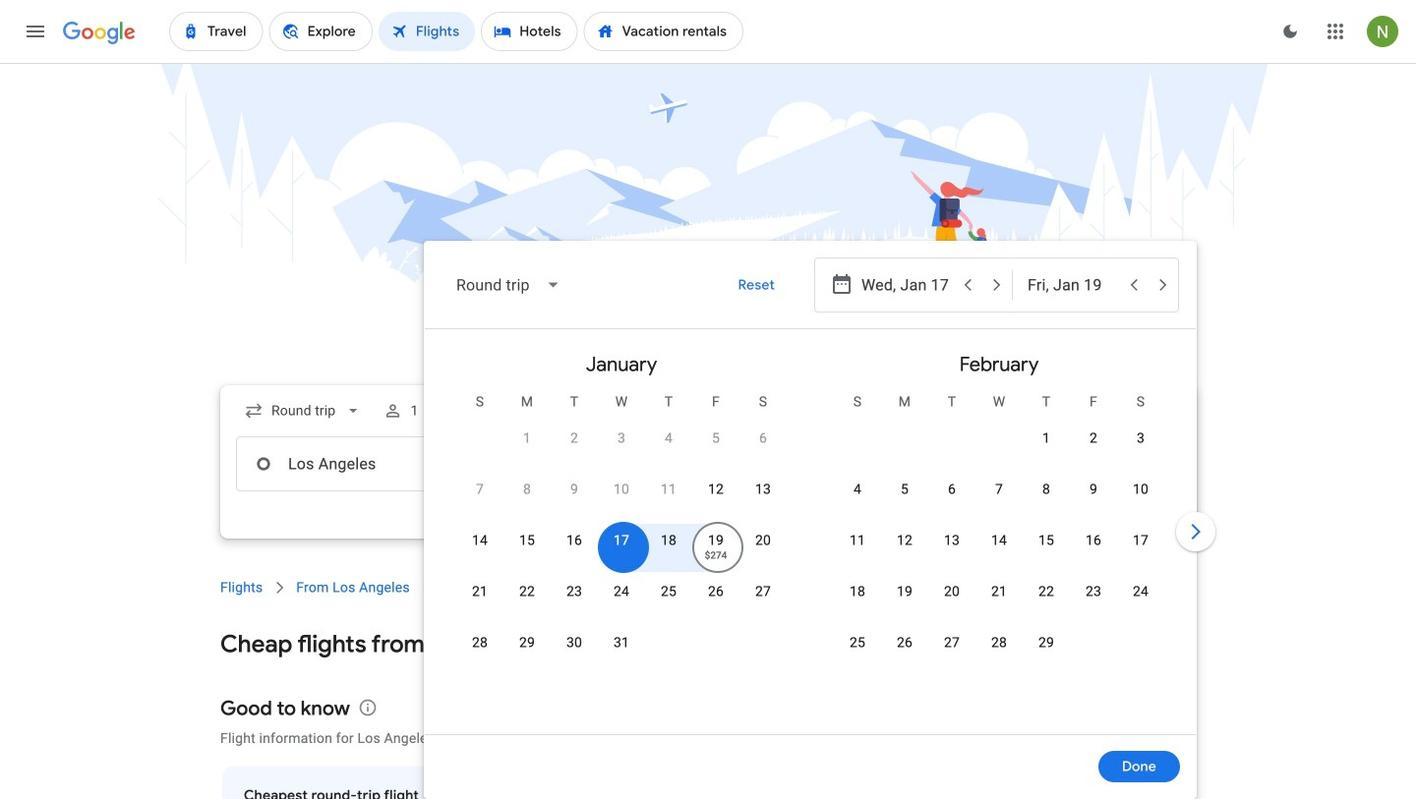 Task type: describe. For each thing, give the bounding box(es) containing it.
mon, jan 8 element
[[523, 480, 531, 500]]

row up wed, jan 17, departure date. element
[[457, 471, 787, 527]]

fri, feb 23 element
[[1086, 582, 1102, 602]]

thu, feb 15 element
[[1039, 531, 1055, 551]]

fri, jan 19, return date. element
[[708, 531, 724, 551]]

tue, jan 23 element
[[567, 582, 583, 602]]

thu, jan 25 element
[[661, 582, 677, 602]]

sun, jan 21 element
[[472, 582, 488, 602]]

sun, jan 14 element
[[472, 531, 488, 551]]

tue, jan 30 element
[[567, 634, 583, 653]]

wed, jan 10 element
[[614, 480, 630, 500]]

sat, feb 3 element
[[1137, 429, 1145, 449]]

fri, jan 26 element
[[708, 582, 724, 602]]

fri, jan 12 element
[[708, 480, 724, 500]]

swap origin and destination. image
[[506, 453, 529, 476]]

mon, jan 22 element
[[519, 582, 535, 602]]

row up wed, feb 14 element on the bottom
[[834, 471, 1165, 527]]

row down mon, jan 22 element
[[457, 625, 645, 681]]

main menu image
[[24, 20, 47, 43]]

row up wed, feb 28 element
[[834, 574, 1165, 630]]

thu, feb 1 element
[[1043, 429, 1051, 449]]

row up thu, jan 11 element
[[504, 412, 787, 476]]

Departure text field
[[862, 259, 952, 312]]

wed, feb 21 element
[[992, 582, 1008, 602]]

change appearance image
[[1267, 8, 1314, 55]]

sun, feb 11 element
[[850, 531, 866, 551]]

row up fri, feb 9 element
[[1023, 412, 1165, 476]]

tue, jan 2 element
[[571, 429, 579, 449]]

wed, jan 31 element
[[614, 634, 630, 653]]

sat, feb 17 element
[[1133, 531, 1149, 551]]

2 return text field from the top
[[1028, 438, 1119, 491]]

fri, feb 2 element
[[1090, 429, 1098, 449]]

fri, feb 9 element
[[1090, 480, 1098, 500]]

thu, jan 4 element
[[665, 429, 673, 449]]

row down tue, feb 20 element
[[834, 625, 1070, 681]]

mon, jan 15 element
[[519, 531, 535, 551]]

thu, feb 8 element
[[1043, 480, 1051, 500]]

sat, jan 13 element
[[756, 480, 771, 500]]

row up wed, jan 24 element on the bottom of page
[[457, 522, 787, 579]]

sat, feb 24 element
[[1133, 582, 1149, 602]]

Departure text field
[[862, 438, 952, 491]]

wed, jan 24 element
[[614, 582, 630, 602]]

thu, feb 29 element
[[1039, 634, 1055, 653]]

mon, jan 1 element
[[523, 429, 531, 449]]

mon, feb 12 element
[[897, 531, 913, 551]]

thu, jan 18 element
[[661, 531, 677, 551]]



Task type: locate. For each thing, give the bounding box(es) containing it.
fri, feb 16 element
[[1086, 531, 1102, 551]]

mon, jan 29 element
[[519, 634, 535, 653]]

sun, feb 18 element
[[850, 582, 866, 602]]

wed, jan 17, departure date. element
[[614, 531, 630, 551]]

tue, feb 6 element
[[948, 480, 956, 500]]

row group
[[433, 337, 811, 727], [811, 337, 1189, 727]]

None field
[[441, 262, 577, 309], [236, 394, 371, 429], [441, 262, 577, 309], [236, 394, 371, 429]]

0 vertical spatial return text field
[[1028, 259, 1119, 312]]

None text field
[[236, 437, 514, 492]]

wed, feb 7 element
[[996, 480, 1004, 500]]

wed, feb 28 element
[[992, 634, 1008, 653]]

sat, jan 6 element
[[760, 429, 767, 449]]

1 row group from the left
[[433, 337, 811, 727]]

mon, feb 26 element
[[897, 634, 913, 653]]

thu, feb 22 element
[[1039, 582, 1055, 602]]

Return text field
[[1028, 259, 1119, 312], [1028, 438, 1119, 491]]

tue, feb 13 element
[[944, 531, 960, 551]]

1 return text field from the top
[[1028, 259, 1119, 312]]

1 vertical spatial return text field
[[1028, 438, 1119, 491]]

2 row group from the left
[[811, 337, 1189, 727]]

tue, feb 27 element
[[944, 634, 960, 653]]

tue, jan 9 element
[[571, 480, 579, 500]]

grid inside flight search field
[[433, 337, 1189, 747]]

row
[[504, 412, 787, 476], [1023, 412, 1165, 476], [457, 471, 787, 527], [834, 471, 1165, 527], [457, 522, 787, 579], [834, 522, 1165, 579], [457, 574, 787, 630], [834, 574, 1165, 630], [457, 625, 645, 681], [834, 625, 1070, 681]]

sat, feb 10 element
[[1133, 480, 1149, 500]]

wed, feb 14 element
[[992, 531, 1008, 551]]

, 274 us dollars element
[[705, 551, 727, 561]]

sun, feb 4 element
[[854, 480, 862, 500]]

Flight search field
[[205, 241, 1220, 800]]

sat, jan 27 element
[[756, 582, 771, 602]]

sun, feb 25 element
[[850, 634, 866, 653]]

sun, jan 28 element
[[472, 634, 488, 653]]

tue, jan 16 element
[[567, 531, 583, 551]]

next image
[[1173, 509, 1220, 556]]

sat, jan 20 element
[[756, 531, 771, 551]]

sun, jan 7 element
[[476, 480, 484, 500]]

tue, feb 20 element
[[944, 582, 960, 602]]

grid
[[433, 337, 1189, 747]]

fri, jan 5 element
[[712, 429, 720, 449]]

row up wed, feb 21 element
[[834, 522, 1165, 579]]

wed, jan 3 element
[[618, 429, 626, 449]]

mon, feb 5 element
[[901, 480, 909, 500]]

mon, feb 19 element
[[897, 582, 913, 602]]

thu, jan 11 element
[[661, 480, 677, 500]]

row up wed, jan 31 element
[[457, 574, 787, 630]]



Task type: vqa. For each thing, say whether or not it's contained in the screenshot.
Mon, Feb 19 element
yes



